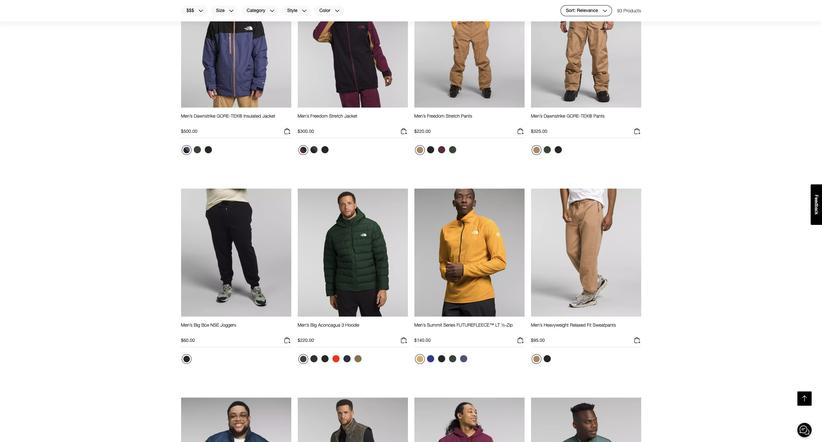 Task type: vqa. For each thing, say whether or not it's contained in the screenshot.
Pine Needle image
yes



Task type: locate. For each thing, give the bounding box(es) containing it.
tnf black radio for men's big aconcagua 3 hoodie
[[320, 354, 330, 364]]

$220.00
[[415, 128, 431, 134], [298, 338, 314, 343]]

dawnstrike
[[194, 113, 216, 119], [544, 113, 566, 119]]

1 freedom from the left
[[311, 113, 328, 119]]

2 e from the top
[[814, 200, 820, 203]]

2 dawnstrike from the left
[[544, 113, 566, 119]]

0 horizontal spatial big
[[194, 322, 200, 328]]

pine needle image right "cave blue/tnf black" icon
[[194, 146, 201, 153]]

1 horizontal spatial pants
[[594, 113, 605, 119]]

sort: relevance button
[[561, 5, 612, 16]]

tnf black image left "fiery red" radio
[[321, 355, 329, 363]]

$choose color$ option group for men's big aconcagua 3 hoodie
[[298, 354, 364, 367]]

0 horizontal spatial gore-
[[217, 113, 231, 119]]

$220.00 button down men's freedom stretch pants button
[[415, 127, 525, 138]]

TNF Black radio
[[320, 145, 330, 155], [426, 145, 436, 155], [553, 145, 564, 155], [320, 354, 330, 364], [437, 354, 447, 364]]

2 pants from the left
[[594, 113, 605, 119]]

0 horizontal spatial pine needle image
[[194, 146, 201, 153]]

0 horizontal spatial pants
[[461, 113, 472, 119]]

Asphalt Grey radio
[[309, 354, 319, 364]]

$220.00 up asphalt grey radio
[[298, 338, 314, 343]]

futurefleece™
[[457, 322, 494, 328]]

e up b
[[814, 200, 820, 203]]

1 horizontal spatial almond butter radio
[[532, 145, 542, 155]]

2 jacket from the left
[[345, 113, 358, 119]]

1 horizontal spatial tex®
[[581, 113, 593, 119]]

0 horizontal spatial almond butter radio
[[415, 145, 425, 155]]

stretch
[[329, 113, 343, 119], [446, 113, 460, 119]]

lt
[[496, 322, 500, 328]]

men's big box nse joggers
[[181, 322, 236, 328]]

2 stretch from the left
[[446, 113, 460, 119]]

$220.00 button for men's big aconcagua 3 hoodie
[[298, 337, 408, 347]]

1 horizontal spatial jacket
[[345, 113, 358, 119]]

0 horizontal spatial jacket
[[262, 113, 275, 119]]

2 big from the left
[[311, 322, 317, 328]]

dawnstrike inside button
[[544, 113, 566, 119]]

pine needle image right boysenberry radio
[[449, 146, 456, 153]]

tex® inside 'button'
[[231, 113, 242, 119]]

e
[[814, 197, 820, 200], [814, 200, 820, 203]]

$140.00
[[415, 338, 431, 343]]

1 gore- from the left
[[217, 113, 231, 119]]

tnf black radio right tnf blue icon
[[437, 354, 447, 364]]

men's freedom stretch pants image
[[415, 0, 525, 108]]

color button
[[314, 5, 345, 16]]

zip
[[507, 322, 513, 328]]

f e e d b a c k
[[814, 195, 820, 215]]

0 horizontal spatial $220.00
[[298, 338, 314, 343]]

TNF Blue radio
[[426, 354, 436, 364]]

93
[[618, 8, 623, 13]]

2 freedom from the left
[[427, 113, 445, 119]]

$$$ button
[[181, 5, 208, 16]]

men's
[[181, 113, 193, 119], [298, 113, 309, 119], [415, 113, 426, 119], [531, 113, 543, 119], [181, 322, 193, 328], [298, 322, 309, 328], [415, 322, 426, 328], [531, 322, 543, 328]]

almond butter radio left boysenberry radio
[[415, 145, 425, 155]]

0 horizontal spatial tex®
[[231, 113, 242, 119]]

1 vertical spatial $220.00
[[298, 338, 314, 343]]

0 vertical spatial pine needle image
[[544, 146, 551, 153]]

TNF Black/TNF White radio
[[542, 354, 553, 364], [182, 354, 191, 364]]

$60.00
[[181, 338, 195, 343]]

tnf black/tnf white image down $60.00
[[183, 356, 190, 363]]

tnf black radio right almond butter image
[[426, 145, 436, 155]]

1 big from the left
[[194, 322, 200, 328]]

series
[[444, 322, 456, 328]]

men's heavyweight relaxed fit sweatpants
[[531, 322, 616, 328]]

stretch inside men's freedom stretch jacket button
[[329, 113, 343, 119]]

men's for men's big box nse joggers
[[181, 322, 193, 328]]

tex® up $325.00 dropdown button
[[581, 113, 593, 119]]

tnf black/boysenberry image
[[300, 147, 307, 153]]

0 horizontal spatial tnf black/tnf white radio
[[182, 354, 191, 364]]

gore- inside 'button'
[[217, 113, 231, 119]]

1 vertical spatial pine needle image
[[449, 355, 456, 363]]

tnf black/tnf white radio right almond butter/monogram icon
[[542, 354, 553, 364]]

$220.00 button
[[415, 127, 525, 138], [298, 337, 408, 347]]

tnf black image right almond butter icon
[[555, 146, 562, 153]]

heavyweight
[[544, 322, 569, 328]]

dawnstrike inside 'button'
[[194, 113, 216, 119]]

$choose color$ option group
[[181, 145, 214, 158], [298, 145, 331, 158], [415, 145, 459, 158], [531, 145, 564, 158], [298, 354, 364, 367], [415, 354, 470, 367], [531, 354, 553, 367]]

freedom for $220.00
[[427, 113, 445, 119]]

men's dawnstrike gore-tex® insulated jacket button
[[181, 113, 275, 125]]

1 tex® from the left
[[231, 113, 242, 119]]

tnf black image for men's dawnstrike gore-tex® pants
[[555, 146, 562, 153]]

asphalt grey image
[[310, 355, 318, 363]]

summit
[[427, 322, 442, 328]]

1 horizontal spatial pine needle image
[[300, 356, 307, 363]]

dawnstrike for $325.00
[[544, 113, 566, 119]]

tnf black radio left "fiery red" radio
[[320, 354, 330, 364]]

1 jacket from the left
[[262, 113, 275, 119]]

men's heavyweight relaxed fit sweatpants button
[[531, 322, 616, 334]]

men's freedom stretch jacket
[[298, 113, 358, 119]]

tex® left insulated
[[231, 113, 242, 119]]

tnf black radio right the pine needle/tnf black radio
[[320, 145, 330, 155]]

dawnstrike up $325.00
[[544, 113, 566, 119]]

tex®
[[231, 113, 242, 119], [581, 113, 593, 119]]

2 horizontal spatial pine needle image
[[449, 146, 456, 153]]

jacket
[[262, 113, 275, 119], [345, 113, 358, 119]]

1 horizontal spatial $220.00
[[415, 128, 431, 134]]

tnf black image
[[205, 146, 212, 153], [427, 146, 434, 153], [555, 146, 562, 153], [321, 355, 329, 363], [438, 355, 445, 363]]

relaxed
[[570, 322, 586, 328]]

3
[[342, 322, 344, 328]]

$choose color$ option group for men's dawnstrike gore-tex® insulated jacket
[[181, 145, 214, 158]]

pine needle image left cave blue radio
[[449, 355, 456, 363]]

tnf black image for men's summit series futurefleece™ lt ½-zip
[[438, 355, 445, 363]]

tex® inside button
[[581, 113, 593, 119]]

1 dawnstrike from the left
[[194, 113, 216, 119]]

men's dawnstrike gore-tex® insulated jacket
[[181, 113, 275, 119]]

big left aconcagua
[[311, 322, 317, 328]]

insulated
[[244, 113, 261, 119]]

$220.00 button for men's freedom stretch pants
[[415, 127, 525, 138]]

men's big thermoball™ eco vest 2.0 image
[[298, 397, 408, 442]]

½-
[[501, 322, 507, 328]]

big left box
[[194, 322, 200, 328]]

1 e from the top
[[814, 197, 820, 200]]

men's big box nse joggers button
[[181, 322, 236, 334]]

tnf black image inside option
[[205, 146, 212, 153]]

Pine Needle radio
[[448, 145, 458, 155], [542, 145, 553, 155], [448, 354, 458, 364], [298, 354, 308, 364]]

men's for men's freedom stretch pants
[[415, 113, 426, 119]]

Cave Blue/TNF Black radio
[[182, 145, 191, 155]]

$325.00
[[531, 128, 548, 134]]

93 products status
[[618, 5, 641, 16]]

dawnstrike for $500.00
[[194, 113, 216, 119]]

dawnstrike up $500.00
[[194, 113, 216, 119]]

1 stretch from the left
[[329, 113, 343, 119]]

gore- up $325.00 dropdown button
[[567, 113, 581, 119]]

men's for men's dawnstrike gore-tex® pants
[[531, 113, 543, 119]]

tnf black image for men's big aconcagua 3 hoodie
[[321, 355, 329, 363]]

men's heavyweight relaxed fit sweatpants image
[[531, 188, 641, 317]]

0 horizontal spatial stretch
[[329, 113, 343, 119]]

0 horizontal spatial $220.00 button
[[298, 337, 408, 347]]

1 vertical spatial $220.00 button
[[298, 337, 408, 347]]

$220.00 button down hoodie on the bottom left of page
[[298, 337, 408, 347]]

0 horizontal spatial dawnstrike
[[194, 113, 216, 119]]

men's for men's summit series futurefleece™ lt ½-zip
[[415, 322, 426, 328]]

big for box
[[194, 322, 200, 328]]

freedom
[[311, 113, 328, 119], [427, 113, 445, 119]]

Pine Needle radio
[[192, 145, 202, 155]]

$300.00 button
[[298, 127, 408, 138]]

men's for men's dawnstrike gore-tex® insulated jacket
[[181, 113, 193, 119]]

jacket right insulated
[[262, 113, 275, 119]]

men's heavyweight hoodie image
[[415, 397, 525, 442]]

tnf black/tnf white radio down $60.00
[[182, 354, 191, 364]]

tnf black image right pine needle radio
[[205, 146, 212, 153]]

men's summit series futurefleece™ lt ½-zip
[[415, 322, 513, 328]]

aconcagua
[[318, 322, 340, 328]]

0 horizontal spatial tnf black/tnf white image
[[183, 356, 190, 363]]

style
[[287, 8, 298, 13]]

fiery red image
[[332, 355, 340, 363]]

men's summit series futurefleece™ lt ½-zip image
[[415, 188, 525, 317]]

1 horizontal spatial freedom
[[427, 113, 445, 119]]

d
[[814, 203, 820, 205]]

1 horizontal spatial dawnstrike
[[544, 113, 566, 119]]

gore- for pants
[[567, 113, 581, 119]]

men's dawnstrike gore-tex® pants image
[[531, 0, 641, 108]]

jacket up $300.00 dropdown button
[[345, 113, 358, 119]]

1 almond butter radio from the left
[[415, 145, 425, 155]]

men's for men's freedom stretch jacket
[[298, 113, 309, 119]]

pine needle image right almond butter icon
[[544, 146, 551, 153]]

tnf black/tnf white image
[[544, 355, 551, 363], [183, 356, 190, 363]]

$220.00 up almond butter image
[[415, 128, 431, 134]]

men's freedom stretch jacket button
[[298, 113, 358, 125]]

gore- inside button
[[567, 113, 581, 119]]

$$$
[[187, 8, 194, 13]]

sort:
[[566, 8, 576, 13]]

stretch for pants
[[446, 113, 460, 119]]

category
[[247, 8, 265, 13]]

tex® for insulated
[[231, 113, 242, 119]]

big
[[194, 322, 200, 328], [311, 322, 317, 328]]

Almond Butter radio
[[415, 145, 425, 155], [532, 145, 542, 155]]

TNF Black radio
[[203, 145, 213, 155]]

1 horizontal spatial $220.00 button
[[415, 127, 525, 138]]

TNF Black/Boysenberry radio
[[298, 145, 308, 155]]

cave blue image
[[460, 355, 467, 363]]

2 gore- from the left
[[567, 113, 581, 119]]

men's dawnstrike gore-tex® insulated jacket image
[[181, 0, 291, 108]]

stretch inside men's freedom stretch pants button
[[446, 113, 460, 119]]

f e e d b a c k button
[[811, 184, 823, 225]]

e up d
[[814, 197, 820, 200]]

almond butter radio down $325.00
[[532, 145, 542, 155]]

0 horizontal spatial freedom
[[311, 113, 328, 119]]

men's big aconcagua 3 hoodie button
[[298, 322, 360, 334]]

men's inside 'button'
[[181, 113, 193, 119]]

pants
[[461, 113, 472, 119], [594, 113, 605, 119]]

pine needle image
[[194, 146, 201, 153], [449, 146, 456, 153], [300, 356, 307, 363]]

pine needle image left asphalt grey image on the bottom left of the page
[[300, 356, 307, 363]]

$220.00 for big
[[298, 338, 314, 343]]

tnf black/tnf white image right almond butter/monogram icon
[[544, 355, 551, 363]]

gore-
[[217, 113, 231, 119], [567, 113, 581, 119]]

tnf black image right tnf blue icon
[[438, 355, 445, 363]]

0 vertical spatial $220.00
[[415, 128, 431, 134]]

tnf black radio right almond butter icon
[[553, 145, 564, 155]]

1 horizontal spatial stretch
[[446, 113, 460, 119]]

pine needle image
[[544, 146, 551, 153], [449, 355, 456, 363]]

1 horizontal spatial gore-
[[567, 113, 581, 119]]

0 vertical spatial $220.00 button
[[415, 127, 525, 138]]

joggers
[[221, 322, 236, 328]]

2 tex® from the left
[[581, 113, 593, 119]]

2 almond butter radio from the left
[[532, 145, 542, 155]]

pine needle radio right almond butter icon
[[542, 145, 553, 155]]

$choose color$ option group for men's summit series futurefleece™ lt ½-zip
[[415, 354, 470, 367]]

gore- up $500.00 dropdown button
[[217, 113, 231, 119]]

1 horizontal spatial big
[[311, 322, 317, 328]]



Task type: describe. For each thing, give the bounding box(es) containing it.
gore- for insulated
[[217, 113, 231, 119]]

tnf black image
[[321, 146, 329, 153]]

tnf black image right almond butter image
[[427, 146, 434, 153]]

c
[[814, 210, 820, 212]]

0 horizontal spatial pine needle image
[[449, 355, 456, 363]]

tnf black radio for men's dawnstrike gore-tex® pants
[[553, 145, 564, 155]]

back to top image
[[801, 395, 809, 403]]

tnf black radio for men's freedom stretch jacket
[[320, 145, 330, 155]]

men's summit series futurefleece™ lt ½-zip button
[[415, 322, 513, 334]]

pine needle radio right boysenberry radio
[[448, 145, 458, 155]]

men's big box nse joggers image
[[181, 188, 291, 317]]

$325.00 button
[[531, 127, 641, 138]]

color
[[320, 8, 331, 13]]

$choose color$ option group for men's freedom stretch jacket
[[298, 145, 331, 158]]

jacket inside men's dawnstrike gore-tex® insulated jacket 'button'
[[262, 113, 275, 119]]

1 horizontal spatial pine needle image
[[544, 146, 551, 153]]

Pine Needle/TNF Black radio
[[309, 145, 319, 155]]

almond butter radio for $325.00
[[532, 145, 542, 155]]

men's winter warm pro vest image
[[531, 397, 641, 442]]

pine needle/tnf black image
[[310, 146, 318, 153]]

almond butter image
[[417, 147, 423, 153]]

$choose color$ option group for men's heavyweight relaxed fit sweatpants
[[531, 354, 553, 367]]

almond butter radio for $220.00
[[415, 145, 425, 155]]

relevance
[[577, 8, 598, 13]]

Summit Navy radio
[[342, 354, 352, 364]]

jacket inside men's freedom stretch jacket button
[[345, 113, 358, 119]]

fit
[[587, 322, 592, 328]]

k
[[814, 212, 820, 215]]

products
[[624, 8, 641, 13]]

men's big aconcagua 3 hoodie image
[[298, 188, 408, 317]]

men's for men's heavyweight relaxed fit sweatpants
[[531, 322, 543, 328]]

nse
[[210, 322, 219, 328]]

1 horizontal spatial tnf black/tnf white image
[[544, 355, 551, 363]]

b
[[814, 205, 820, 208]]

Almond Butter/Monogram radio
[[532, 354, 542, 364]]

f
[[814, 195, 820, 197]]

$140.00 button
[[415, 337, 525, 347]]

Utility Brown radio
[[353, 354, 363, 364]]

93 products
[[618, 8, 641, 13]]

1 pants from the left
[[461, 113, 472, 119]]

boysenberry image
[[438, 146, 445, 153]]

tex® for pants
[[581, 113, 593, 119]]

men's dawnstrike gore-tex® pants button
[[531, 113, 605, 125]]

summit gold image
[[417, 356, 423, 363]]

summit navy image
[[344, 355, 351, 363]]

$500.00
[[181, 128, 197, 134]]

Boysenberry radio
[[437, 145, 447, 155]]

category button
[[241, 5, 279, 16]]

tnf black radio for men's summit series futurefleece™ lt ½-zip
[[437, 354, 447, 364]]

tnf blue image
[[427, 355, 434, 363]]

$95.00
[[531, 338, 545, 343]]

almond butter image
[[534, 147, 540, 153]]

box
[[202, 322, 209, 328]]

$500.00 button
[[181, 127, 291, 138]]

freedom for $300.00
[[311, 113, 328, 119]]

big for aconcagua
[[311, 322, 317, 328]]

a
[[814, 208, 820, 210]]

$choose color$ option group for men's dawnstrike gore-tex® pants
[[531, 145, 564, 158]]

size
[[216, 8, 225, 13]]

style button
[[282, 5, 311, 16]]

stretch for jacket
[[329, 113, 343, 119]]

men's big aconcagua 3 hoodie
[[298, 322, 360, 328]]

Summit Gold radio
[[415, 354, 425, 364]]

$300.00
[[298, 128, 314, 134]]

men's freedom stretch pants button
[[415, 113, 472, 125]]

sort: relevance
[[566, 8, 598, 13]]

men's freedom stretch jacket image
[[298, 0, 408, 108]]

Cave Blue radio
[[459, 354, 469, 364]]

$95.00 button
[[531, 337, 641, 347]]

men's dawnstrike gore-tex® pants
[[531, 113, 605, 119]]

almond butter/monogram image
[[534, 356, 540, 363]]

1 horizontal spatial tnf black/tnf white radio
[[542, 354, 553, 364]]

men's big thermoball™ eco jacket 2.0 image
[[181, 397, 291, 442]]

men's freedom stretch pants
[[415, 113, 472, 119]]

men's for men's big aconcagua 3 hoodie
[[298, 322, 309, 328]]

size button
[[211, 5, 239, 16]]

tnf black image for men's dawnstrike gore-tex® insulated jacket
[[205, 146, 212, 153]]

pine needle radio left asphalt grey image on the bottom left of the page
[[298, 354, 308, 364]]

$60.00 button
[[181, 337, 291, 347]]

sweatpants
[[593, 322, 616, 328]]

pine needle radio left cave blue radio
[[448, 354, 458, 364]]

utility brown image
[[355, 355, 362, 363]]

hoodie
[[345, 322, 360, 328]]

$choose color$ option group for men's freedom stretch pants
[[415, 145, 459, 158]]

$220.00 for freedom
[[415, 128, 431, 134]]

cave blue/tnf black image
[[183, 147, 190, 153]]

Fiery Red radio
[[331, 354, 341, 364]]



